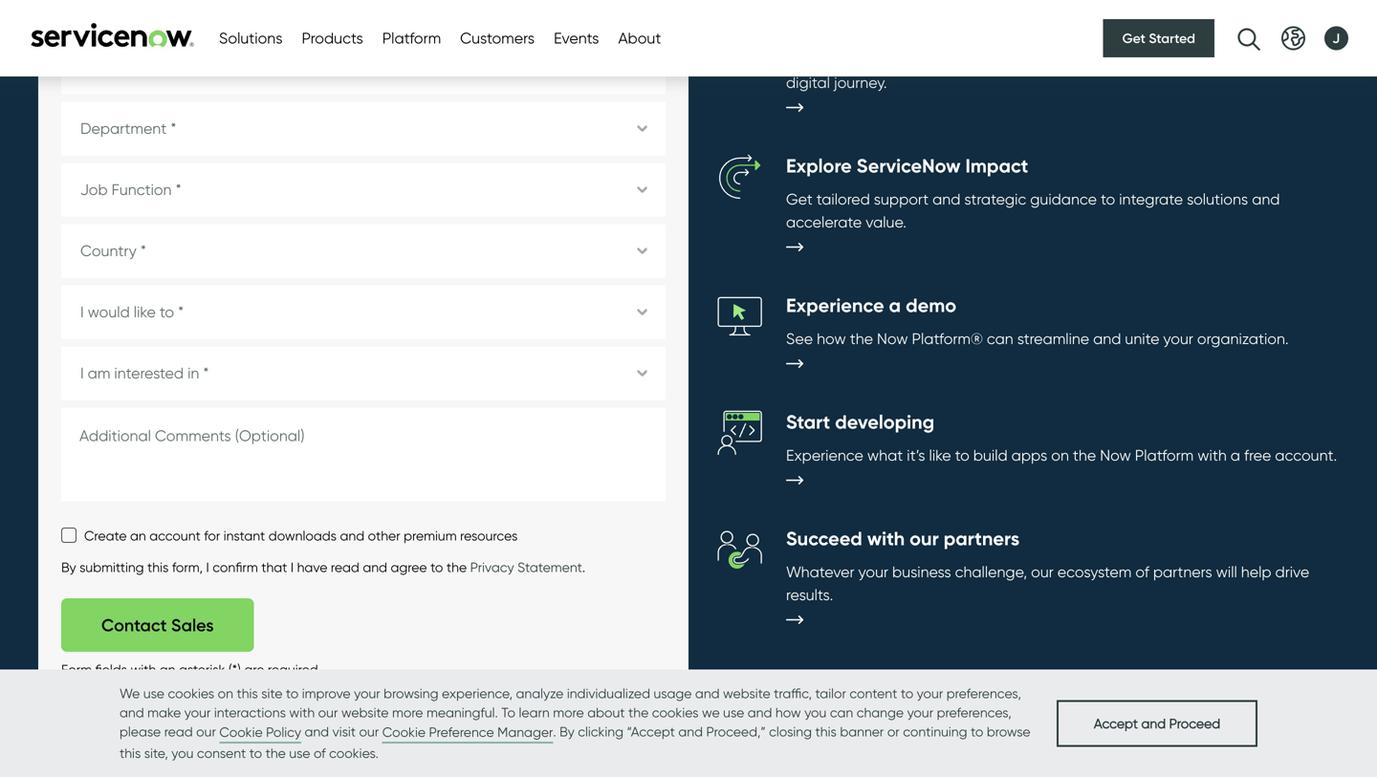 Task type: locate. For each thing, give the bounding box(es) containing it.
strategic
[[965, 190, 1027, 209]]

use up make
[[143, 686, 165, 702]]

1 horizontal spatial website
[[723, 686, 771, 702]]

experience,
[[442, 686, 513, 702]]

now
[[877, 330, 908, 348], [1100, 446, 1131, 465]]

0 vertical spatial .
[[582, 559, 586, 576]]

and down the we
[[679, 724, 703, 740]]

browse
[[987, 724, 1031, 740]]

this
[[147, 559, 169, 576], [237, 686, 258, 702], [815, 724, 837, 740], [120, 746, 141, 762]]

0 horizontal spatial partners
[[944, 527, 1020, 551]]

downloads
[[269, 528, 337, 544]]

1 vertical spatial now
[[1100, 446, 1131, 465]]

can down tailor in the bottom of the page
[[830, 705, 853, 721]]

support inside we have experts in key regions around the world, all ready to support your digital journey.
[[1215, 50, 1270, 69]]

this left form, at the left of the page
[[147, 559, 169, 576]]

0 vertical spatial can
[[987, 330, 1014, 348]]

1 vertical spatial have
[[297, 559, 328, 576]]

2 vertical spatial use
[[289, 746, 310, 762]]

0 horizontal spatial by
[[61, 559, 76, 576]]

1 horizontal spatial platform
[[1135, 446, 1194, 465]]

read
[[331, 559, 360, 576], [164, 724, 193, 740]]

of left the cookies.
[[314, 746, 326, 762]]

have up digital
[[813, 50, 848, 69]]

1 horizontal spatial cookies
[[652, 705, 699, 721]]

cookie down browsing
[[382, 725, 426, 741]]

demo
[[906, 294, 957, 318]]

1 horizontal spatial more
[[553, 705, 584, 721]]

experience up see
[[786, 294, 884, 318]]

to right site
[[286, 686, 299, 702]]

our inside 'whatever your business challenge, our ecosystem of partners will help drive results.'
[[1031, 563, 1054, 582]]

the down policy
[[266, 746, 286, 762]]

by
[[61, 559, 76, 576], [560, 724, 575, 740]]

1 horizontal spatial a
[[1231, 446, 1241, 465]]

we
[[702, 705, 720, 721]]

1 horizontal spatial i
[[291, 559, 294, 576]]

by inside . by clicking "accept and proceed," closing this banner or continuing to browse this site, you consent to the use of cookies.
[[560, 724, 575, 740]]

you inside . by clicking "accept and proceed," closing this banner or continuing to browse this site, you consent to the use of cookies.
[[171, 746, 194, 762]]

1 horizontal spatial you
[[805, 705, 827, 721]]

use up proceed,"
[[723, 705, 744, 721]]

1 horizontal spatial have
[[813, 50, 848, 69]]

whatever
[[786, 563, 855, 582]]

1 horizontal spatial how
[[817, 330, 846, 348]]

1 vertical spatial a
[[1231, 446, 1241, 465]]

cookies down usage in the bottom of the page
[[652, 705, 699, 721]]

0 horizontal spatial .
[[553, 724, 556, 740]]

you down tailor in the bottom of the page
[[805, 705, 827, 721]]

the inside "we use cookies on this site to improve your browsing experience, analyze individualized usage and website traffic, tailor content to your preferences, and make your interactions with our website more meaningful. to learn more about the cookies we use and how you can change your preferences, please read our"
[[629, 705, 649, 721]]

on down (*)
[[218, 686, 233, 702]]

0 horizontal spatial a
[[889, 294, 901, 318]]

an left asterisk
[[159, 662, 175, 678]]

0 vertical spatial support
[[1215, 50, 1270, 69]]

1 horizontal spatial by
[[560, 724, 575, 740]]

consent
[[197, 746, 246, 762]]

and left "other"
[[340, 528, 365, 544]]

1 vertical spatial how
[[776, 705, 801, 721]]

by left submitting
[[61, 559, 76, 576]]

support
[[1215, 50, 1270, 69], [874, 190, 929, 209]]

experience for experience what it's like to build apps on the now platform with a free account.
[[786, 446, 864, 465]]

.
[[582, 559, 586, 576], [553, 724, 556, 740]]

platform left free
[[1135, 446, 1194, 465]]

with left free
[[1198, 446, 1227, 465]]

1 vertical spatial partners
[[1153, 563, 1213, 582]]

start
[[786, 410, 831, 434]]

i right that
[[291, 559, 294, 576]]

our up business on the right of page
[[910, 527, 939, 551]]

0 horizontal spatial an
[[130, 528, 146, 544]]

platform®
[[912, 330, 983, 348]]

make
[[147, 705, 181, 721]]

0 horizontal spatial use
[[143, 686, 165, 702]]

we have experts in key regions around the world, all ready to support your digital journey.
[[786, 50, 1304, 92]]

the left privacy
[[447, 559, 467, 576]]

1 horizontal spatial can
[[987, 330, 1014, 348]]

get inside get tailored support and strategic guidance to integrate solutions and accelerate value.
[[786, 190, 813, 209]]

we use cookies on this site to improve your browsing experience, analyze individualized usage and website traffic, tailor content to your preferences, and make your interactions with our website more meaningful. to learn more about the cookies we use and how you can change your preferences, please read our
[[120, 686, 1022, 740]]

or
[[888, 724, 900, 740]]

can right "platform®" at the top of the page
[[987, 330, 1014, 348]]

read inside "we use cookies on this site to improve your browsing experience, analyze individualized usage and website traffic, tailor content to your preferences, and make your interactions with our website more meaningful. to learn more about the cookies we use and how you can change your preferences, please read our"
[[164, 724, 193, 740]]

1 vertical spatial read
[[164, 724, 193, 740]]

for
[[204, 528, 220, 544]]

cookie down interactions
[[219, 725, 263, 741]]

i right form, at the left of the page
[[206, 559, 209, 576]]

accelerate
[[786, 213, 862, 232]]

1 vertical spatial experience
[[786, 446, 864, 465]]

0 horizontal spatial cookie
[[219, 725, 263, 741]]

succeed with our partners
[[786, 527, 1020, 551]]

0 vertical spatial a
[[889, 294, 901, 318]]

experts
[[852, 50, 904, 69]]

1 vertical spatial we
[[120, 686, 140, 702]]

0 horizontal spatial get
[[786, 190, 813, 209]]

by submitting this form, i confirm that i have read and agree to the privacy statement .
[[61, 559, 586, 576]]

sales
[[171, 615, 214, 636]]

1 vertical spatial on
[[218, 686, 233, 702]]

1 vertical spatial platform
[[1135, 446, 1194, 465]]

. down analyze on the bottom left
[[553, 724, 556, 740]]

a left free
[[1231, 446, 1241, 465]]

it's
[[907, 446, 926, 465]]

account
[[149, 528, 201, 544]]

with up business on the right of page
[[867, 527, 905, 551]]

this up interactions
[[237, 686, 258, 702]]

how up closing
[[776, 705, 801, 721]]

2 experience from the top
[[786, 446, 864, 465]]

0 vertical spatial preferences,
[[947, 686, 1022, 702]]

website up proceed,"
[[723, 686, 771, 702]]

we have experts in key regions around the world, all ready to support your digital journey. link
[[717, 14, 1339, 115]]

1 vertical spatial an
[[159, 662, 175, 678]]

site,
[[144, 746, 168, 762]]

get up 'accelerate'
[[786, 190, 813, 209]]

of inside 'whatever your business challenge, our ecosystem of partners will help drive results.'
[[1136, 563, 1150, 582]]

more up . by clicking "accept and proceed," closing this banner or continuing to browse this site, you consent to the use of cookies.
[[553, 705, 584, 721]]

0 vertical spatial read
[[331, 559, 360, 576]]

partners left "will"
[[1153, 563, 1213, 582]]

this right closing
[[815, 724, 837, 740]]

about
[[588, 705, 625, 721]]

solutions button
[[219, 27, 283, 50]]

1 horizontal spatial support
[[1215, 50, 1270, 69]]

now right apps
[[1100, 446, 1131, 465]]

0 vertical spatial use
[[143, 686, 165, 702]]

guidance
[[1030, 190, 1097, 209]]

have
[[813, 50, 848, 69], [297, 559, 328, 576]]

0 horizontal spatial you
[[171, 746, 194, 762]]

we inside we have experts in key regions around the world, all ready to support your digital journey.
[[786, 50, 810, 69]]

and inside cookie policy and visit our cookie preference manager
[[305, 724, 329, 740]]

with right fields
[[131, 662, 156, 678]]

on
[[1052, 446, 1069, 465], [218, 686, 233, 702]]

the
[[1059, 50, 1083, 69], [850, 330, 873, 348], [1073, 446, 1096, 465], [447, 559, 467, 576], [629, 705, 649, 721], [266, 746, 286, 762]]

the up the "accept
[[629, 705, 649, 721]]

preferences,
[[947, 686, 1022, 702], [937, 705, 1012, 721]]

0 horizontal spatial can
[[830, 705, 853, 721]]

1 vertical spatial you
[[171, 746, 194, 762]]

our right challenge,
[[1031, 563, 1054, 582]]

tailored
[[817, 190, 870, 209]]

will
[[1216, 563, 1238, 582]]

0 horizontal spatial i
[[206, 559, 209, 576]]

1 horizontal spatial an
[[159, 662, 175, 678]]

products
[[302, 29, 363, 47]]

an right create
[[130, 528, 146, 544]]

and right accept
[[1142, 716, 1166, 732]]

platform right products
[[382, 29, 441, 47]]

of inside . by clicking "accept and proceed," closing this banner or continuing to browse this site, you consent to the use of cookies.
[[314, 746, 326, 762]]

get for get tailored support and strategic guidance to integrate solutions and accelerate value.
[[786, 190, 813, 209]]

individualized
[[567, 686, 650, 702]]

clicking
[[578, 724, 624, 740]]

you inside "we use cookies on this site to improve your browsing experience, analyze individualized usage and website traffic, tailor content to your preferences, and make your interactions with our website more meaningful. to learn more about the cookies we use and how you can change your preferences, please read our"
[[805, 705, 827, 721]]

1 horizontal spatial we
[[786, 50, 810, 69]]

this down please
[[120, 746, 141, 762]]

partners up challenge,
[[944, 527, 1020, 551]]

0 horizontal spatial website
[[341, 705, 389, 721]]

with up policy
[[289, 705, 315, 721]]

1 vertical spatial .
[[553, 724, 556, 740]]

1 horizontal spatial cookie
[[382, 725, 426, 741]]

0 horizontal spatial cookies
[[168, 686, 214, 702]]

we down fields
[[120, 686, 140, 702]]

0 vertical spatial get
[[1123, 30, 1146, 46]]

platform
[[382, 29, 441, 47], [1135, 446, 1194, 465]]

0 horizontal spatial have
[[297, 559, 328, 576]]

1 vertical spatial can
[[830, 705, 853, 721]]

0 vertical spatial cookies
[[168, 686, 214, 702]]

banner
[[840, 724, 884, 740]]

and up please
[[120, 705, 144, 721]]

privacy
[[470, 559, 514, 576]]

of right 'ecosystem'
[[1136, 563, 1150, 582]]

0 horizontal spatial read
[[164, 724, 193, 740]]

servicenow
[[857, 154, 961, 178]]

a
[[889, 294, 901, 318], [1231, 446, 1241, 465]]

our right visit
[[359, 724, 379, 740]]

2 horizontal spatial use
[[723, 705, 744, 721]]

experience down start
[[786, 446, 864, 465]]

0 vertical spatial website
[[723, 686, 771, 702]]

products button
[[302, 27, 363, 50]]

1 horizontal spatial partners
[[1153, 563, 1213, 582]]

1 horizontal spatial of
[[1136, 563, 1150, 582]]

help
[[1241, 563, 1272, 582]]

and left visit
[[305, 724, 329, 740]]

you
[[805, 705, 827, 721], [171, 746, 194, 762]]

website up visit
[[341, 705, 389, 721]]

you right "site,"
[[171, 746, 194, 762]]

a left demo at top right
[[889, 294, 901, 318]]

1 horizontal spatial use
[[289, 746, 310, 762]]

on right apps
[[1052, 446, 1069, 465]]

cookie policy link
[[219, 723, 301, 744]]

an
[[130, 528, 146, 544], [159, 662, 175, 678]]

0 horizontal spatial of
[[314, 746, 326, 762]]

(*)
[[229, 662, 241, 678]]

to right ready
[[1197, 50, 1211, 69]]

and inside . by clicking "accept and proceed," closing this banner or continuing to browse this site, you consent to the use of cookies.
[[679, 724, 703, 740]]

0 vertical spatial we
[[786, 50, 810, 69]]

get up all
[[1123, 30, 1146, 46]]

to left integrate
[[1101, 190, 1116, 209]]

1 horizontal spatial on
[[1052, 446, 1069, 465]]

None text field
[[61, 408, 666, 502]]

cookie
[[219, 725, 263, 741], [382, 725, 426, 741]]

are
[[244, 662, 264, 678]]

accept and proceed
[[1094, 716, 1221, 732]]

0 horizontal spatial support
[[874, 190, 929, 209]]

1 experience from the top
[[786, 294, 884, 318]]

1 horizontal spatial get
[[1123, 30, 1146, 46]]

customers
[[460, 29, 535, 47]]

partners
[[944, 527, 1020, 551], [1153, 563, 1213, 582]]

0 vertical spatial you
[[805, 705, 827, 721]]

website
[[723, 686, 771, 702], [341, 705, 389, 721]]

1 vertical spatial by
[[560, 724, 575, 740]]

0 horizontal spatial how
[[776, 705, 801, 721]]

0 horizontal spatial we
[[120, 686, 140, 702]]

0 horizontal spatial now
[[877, 330, 908, 348]]

support right ready
[[1215, 50, 1270, 69]]

form fields with an asterisk (*) are required.
[[61, 662, 321, 678]]

have down "downloads"
[[297, 559, 328, 576]]

required.
[[268, 662, 321, 678]]

0 horizontal spatial platform
[[382, 29, 441, 47]]

0 vertical spatial of
[[1136, 563, 1150, 582]]

0 vertical spatial an
[[130, 528, 146, 544]]

with
[[1198, 446, 1227, 465], [867, 527, 905, 551], [131, 662, 156, 678], [289, 705, 315, 721]]

how right see
[[817, 330, 846, 348]]

1 vertical spatial support
[[874, 190, 929, 209]]

experience a demo
[[786, 294, 957, 318]]

customers button
[[460, 27, 535, 50]]

0 horizontal spatial more
[[392, 705, 423, 721]]

get inside 'link'
[[1123, 30, 1146, 46]]

continuing
[[903, 724, 968, 740]]

1 vertical spatial of
[[314, 746, 326, 762]]

1 vertical spatial use
[[723, 705, 744, 721]]

use down policy
[[289, 746, 310, 762]]

0 vertical spatial have
[[813, 50, 848, 69]]

organization.
[[1198, 330, 1289, 348]]

create an account for instant downloads and other premium resources
[[84, 528, 518, 544]]

2 more from the left
[[553, 705, 584, 721]]

by left clicking
[[560, 724, 575, 740]]

experience
[[786, 294, 884, 318], [786, 446, 864, 465]]

this inside "we use cookies on this site to improve your browsing experience, analyze individualized usage and website traffic, tailor content to your preferences, and make your interactions with our website more meaningful. to learn more about the cookies we use and how you can change your preferences, please read our"
[[237, 686, 258, 702]]

platform button
[[382, 27, 441, 50]]

read down make
[[164, 724, 193, 740]]

1 horizontal spatial now
[[1100, 446, 1131, 465]]

the down experience a demo on the right top of page
[[850, 330, 873, 348]]

0 vertical spatial experience
[[786, 294, 884, 318]]

can
[[987, 330, 1014, 348], [830, 705, 853, 721]]

0 vertical spatial how
[[817, 330, 846, 348]]

we for we use cookies on this site to improve your browsing experience, analyze individualized usage and website traffic, tailor content to your preferences, and make your interactions with our website more meaningful. to learn more about the cookies we use and how you can change your preferences, please read our
[[120, 686, 140, 702]]

. right privacy
[[582, 559, 586, 576]]

of
[[1136, 563, 1150, 582], [314, 746, 326, 762]]

now down experience a demo on the right top of page
[[877, 330, 908, 348]]

the left world,
[[1059, 50, 1083, 69]]

we inside "we use cookies on this site to improve your browsing experience, analyze individualized usage and website traffic, tailor content to your preferences, and make your interactions with our website more meaningful. to learn more about the cookies we use and how you can change your preferences, please read our"
[[120, 686, 140, 702]]

we up digital
[[786, 50, 810, 69]]

read down "downloads"
[[331, 559, 360, 576]]

0 horizontal spatial on
[[218, 686, 233, 702]]

1 vertical spatial get
[[786, 190, 813, 209]]

support up value.
[[874, 190, 929, 209]]

more down browsing
[[392, 705, 423, 721]]

how inside "we use cookies on this site to improve your browsing experience, analyze individualized usage and website traffic, tailor content to your preferences, and make your interactions with our website more meaningful. to learn more about the cookies we use and how you can change your preferences, please read our"
[[776, 705, 801, 721]]

to left browse
[[971, 724, 984, 740]]

cookies down form fields with an asterisk (*) are required.
[[168, 686, 214, 702]]

analyze
[[516, 686, 564, 702]]

policy
[[266, 725, 301, 741]]



Task type: describe. For each thing, give the bounding box(es) containing it.
challenge,
[[955, 563, 1027, 582]]

proceed,"
[[706, 724, 766, 740]]

and down "other"
[[363, 559, 387, 576]]

resources
[[460, 528, 518, 544]]

your inside we have experts in key regions around the world, all ready to support your digital journey.
[[1274, 50, 1304, 69]]

0 vertical spatial platform
[[382, 29, 441, 47]]

site
[[261, 686, 283, 702]]

all
[[1132, 50, 1148, 69]]

1 horizontal spatial .
[[582, 559, 586, 576]]

change
[[857, 705, 904, 721]]

proceed
[[1170, 716, 1221, 732]]

experience what it's like to build apps on the now platform with a free account.
[[786, 446, 1337, 465]]

please
[[120, 724, 161, 740]]

and left unite
[[1093, 330, 1121, 348]]

traffic,
[[774, 686, 812, 702]]

integrate
[[1119, 190, 1183, 209]]

2 i from the left
[[291, 559, 294, 576]]

get for get started
[[1123, 30, 1146, 46]]

have inside we have experts in key regions around the world, all ready to support your digital journey.
[[813, 50, 848, 69]]

succeed
[[786, 527, 863, 551]]

and left the strategic
[[933, 190, 961, 209]]

Telephone telephone field
[[61, 0, 666, 33]]

partners inside 'whatever your business challenge, our ecosystem of partners will help drive results.'
[[1153, 563, 1213, 582]]

apps
[[1012, 446, 1048, 465]]

that
[[261, 559, 287, 576]]

account.
[[1275, 446, 1337, 465]]

our up consent
[[196, 724, 216, 740]]

privacy statement link
[[470, 559, 582, 576]]

manager
[[498, 725, 553, 741]]

confirm
[[213, 559, 258, 576]]

1 more from the left
[[392, 705, 423, 721]]

cookie policy and visit our cookie preference manager
[[219, 724, 553, 741]]

explore
[[786, 154, 852, 178]]

events
[[554, 29, 599, 47]]

the right apps
[[1073, 446, 1096, 465]]

regions
[[951, 50, 1002, 69]]

start developing
[[786, 410, 935, 434]]

visit
[[332, 724, 356, 740]]

get started link
[[1103, 19, 1215, 57]]

business
[[892, 563, 951, 582]]

experience for experience a demo
[[786, 294, 884, 318]]

get started
[[1123, 30, 1196, 46]]

1 vertical spatial cookies
[[652, 705, 699, 721]]

can inside "we use cookies on this site to improve your browsing experience, analyze individualized usage and website traffic, tailor content to your preferences, and make your interactions with our website more meaningful. to learn more about the cookies we use and how you can change your preferences, please read our"
[[830, 705, 853, 721]]

like
[[929, 446, 951, 465]]

to right "like"
[[955, 446, 970, 465]]

contact
[[101, 615, 167, 636]]

and up the we
[[695, 686, 720, 702]]

key
[[924, 50, 947, 69]]

form
[[61, 662, 92, 678]]

to right 'agree'
[[431, 559, 443, 576]]

tailor
[[815, 686, 846, 702]]

our inside cookie policy and visit our cookie preference manager
[[359, 724, 379, 740]]

the inside we have experts in key regions around the world, all ready to support your digital journey.
[[1059, 50, 1083, 69]]

cookies.
[[329, 746, 379, 762]]

started
[[1149, 30, 1196, 46]]

results.
[[786, 586, 833, 605]]

premium
[[404, 528, 457, 544]]

free
[[1244, 446, 1272, 465]]

drive
[[1276, 563, 1310, 582]]

0 vertical spatial now
[[877, 330, 908, 348]]

explore servicenow impact
[[786, 154, 1029, 178]]

about button
[[618, 27, 661, 50]]

around
[[1005, 50, 1056, 69]]

what
[[867, 446, 903, 465]]

1 i from the left
[[206, 559, 209, 576]]

and right solutions
[[1252, 190, 1280, 209]]

journey.
[[834, 73, 887, 92]]

and up proceed,"
[[748, 705, 772, 721]]

impact
[[966, 154, 1029, 178]]

1 cookie from the left
[[219, 725, 263, 741]]

create
[[84, 528, 127, 544]]

solutions
[[1187, 190, 1249, 209]]

improve
[[302, 686, 351, 702]]

other
[[368, 528, 400, 544]]

content
[[850, 686, 898, 702]]

servicenow image
[[29, 22, 196, 47]]

and inside button
[[1142, 716, 1166, 732]]

on inside "we use cookies on this site to improve your browsing experience, analyze individualized usage and website traffic, tailor content to your preferences, and make your interactions with our website more meaningful. to learn more about the cookies we use and how you can change your preferences, please read our"
[[218, 686, 233, 702]]

asterisk
[[179, 662, 225, 678]]

meaningful.
[[427, 705, 498, 721]]

fields
[[95, 662, 127, 678]]

0 vertical spatial on
[[1052, 446, 1069, 465]]

we for we have experts in key regions around the world, all ready to support your digital journey.
[[786, 50, 810, 69]]

1 vertical spatial website
[[341, 705, 389, 721]]

build
[[974, 446, 1008, 465]]

ecosystem
[[1058, 563, 1132, 582]]

to up 'change' at the bottom of page
[[901, 686, 914, 702]]

usage
[[654, 686, 692, 702]]

world,
[[1086, 50, 1129, 69]]

statement
[[518, 559, 582, 576]]

ready
[[1152, 50, 1193, 69]]

use inside . by clicking "accept and proceed," closing this banner or continuing to browse this site, you consent to the use of cookies.
[[289, 746, 310, 762]]

. inside . by clicking "accept and proceed," closing this banner or continuing to browse this site, you consent to the use of cookies.
[[553, 724, 556, 740]]

2 cookie from the left
[[382, 725, 426, 741]]

. by clicking "accept and proceed," closing this banner or continuing to browse this site, you consent to the use of cookies.
[[120, 724, 1031, 762]]

see
[[786, 330, 813, 348]]

support inside get tailored support and strategic guidance to integrate solutions and accelerate value.
[[874, 190, 929, 209]]

to down cookie policy link at left
[[249, 746, 262, 762]]

agree
[[391, 559, 427, 576]]

submitting
[[79, 559, 144, 576]]

interactions
[[214, 705, 286, 721]]

with inside "we use cookies on this site to improve your browsing experience, analyze individualized usage and website traffic, tailor content to your preferences, and make your interactions with our website more meaningful. to learn more about the cookies we use and how you can change your preferences, please read our"
[[289, 705, 315, 721]]

1 horizontal spatial read
[[331, 559, 360, 576]]

our down the improve
[[318, 705, 338, 721]]

about
[[618, 29, 661, 47]]

accept and proceed button
[[1057, 700, 1258, 747]]

the inside . by clicking "accept and proceed," closing this banner or continuing to browse this site, you consent to the use of cookies.
[[266, 746, 286, 762]]

0 vertical spatial partners
[[944, 527, 1020, 551]]

0 vertical spatial by
[[61, 559, 76, 576]]

streamline
[[1017, 330, 1090, 348]]

unite
[[1125, 330, 1160, 348]]

to inside we have experts in key regions around the world, all ready to support your digital journey.
[[1197, 50, 1211, 69]]

developing
[[835, 410, 935, 434]]

1 vertical spatial preferences,
[[937, 705, 1012, 721]]

browsing
[[384, 686, 439, 702]]

your inside 'whatever your business challenge, our ecosystem of partners will help drive results.'
[[859, 563, 889, 582]]

in
[[908, 50, 920, 69]]

value.
[[866, 213, 907, 232]]

to inside get tailored support and strategic guidance to integrate solutions and accelerate value.
[[1101, 190, 1116, 209]]

see how the now platform® can streamline and unite your organization.
[[786, 330, 1289, 348]]



Task type: vqa. For each thing, say whether or not it's contained in the screenshot.
slide 2 of 6 'tab panel'
no



